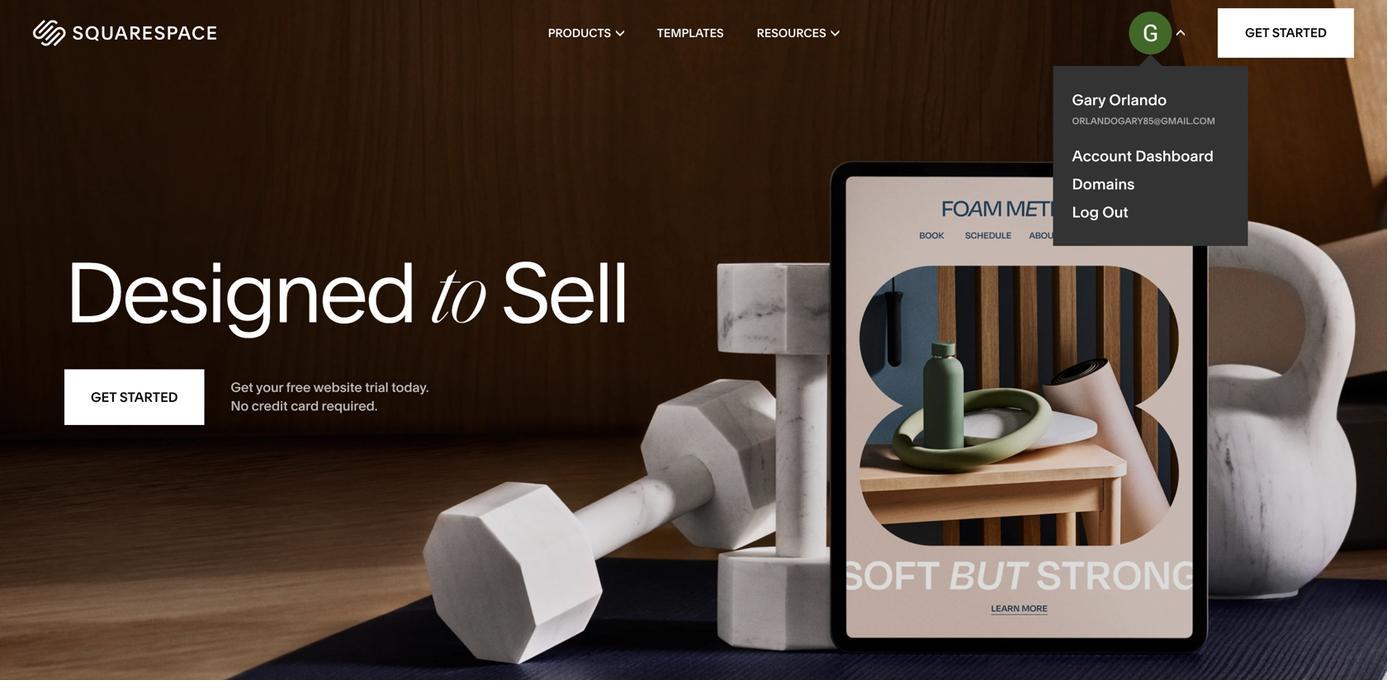 Task type: locate. For each thing, give the bounding box(es) containing it.
started
[[1273, 25, 1327, 40], [120, 389, 178, 405]]

get
[[1246, 25, 1270, 40], [231, 380, 253, 396], [91, 389, 117, 405]]

get your free website trial today. no credit card required.
[[231, 380, 429, 414]]

squarespace logo image
[[33, 20, 216, 46]]

out
[[1103, 203, 1129, 221]]

1 horizontal spatial get started link
[[1218, 8, 1355, 58]]

0 horizontal spatial started
[[120, 389, 178, 405]]

today.
[[392, 380, 429, 396]]

account dashboard
[[1073, 147, 1214, 165]]

designed to sell
[[64, 242, 628, 343]]

1 vertical spatial started
[[120, 389, 178, 405]]

trial
[[365, 380, 389, 396]]

1 horizontal spatial get
[[231, 380, 253, 396]]

to
[[432, 260, 484, 343]]

log
[[1073, 203, 1099, 221]]

products
[[548, 26, 611, 40]]

account
[[1073, 147, 1132, 165]]

0 vertical spatial get started
[[1246, 25, 1327, 40]]

templates
[[657, 26, 724, 40]]

0 horizontal spatial get
[[91, 389, 117, 405]]

1 vertical spatial get started
[[91, 389, 178, 405]]

0 vertical spatial started
[[1273, 25, 1327, 40]]

get started link
[[1218, 8, 1355, 58], [64, 369, 204, 425]]

products button
[[548, 0, 624, 66]]

0 horizontal spatial get started
[[91, 389, 178, 405]]

dashboard
[[1136, 147, 1214, 165]]

1 horizontal spatial started
[[1273, 25, 1327, 40]]

no
[[231, 398, 249, 414]]

0 horizontal spatial get started link
[[64, 369, 204, 425]]

0 vertical spatial get started link
[[1218, 8, 1355, 58]]

get started
[[1246, 25, 1327, 40], [91, 389, 178, 405]]

your
[[256, 380, 283, 396]]

orlandogary85@gmail.com
[[1073, 116, 1216, 127]]

credit
[[252, 398, 288, 414]]

gary
[[1073, 91, 1106, 109]]

started for the top the get started link
[[1273, 25, 1327, 40]]

log out
[[1073, 203, 1129, 221]]

required.
[[322, 398, 378, 414]]



Task type: describe. For each thing, give the bounding box(es) containing it.
designed
[[64, 242, 415, 343]]

sell
[[501, 242, 628, 343]]

started for bottom the get started link
[[120, 389, 178, 405]]

card
[[291, 398, 319, 414]]

gary orlando orlandogary85@gmail.com
[[1073, 91, 1216, 127]]

resources button
[[757, 0, 839, 66]]

domains link
[[1073, 175, 1229, 193]]

squarespace logo link
[[33, 20, 297, 46]]

domains
[[1073, 175, 1135, 193]]

get inside get your free website trial today. no credit card required.
[[231, 380, 253, 396]]

website
[[314, 380, 362, 396]]

templates link
[[657, 0, 724, 66]]

account dashboard link
[[1073, 147, 1229, 165]]

log out link
[[1073, 203, 1129, 221]]

resources
[[757, 26, 827, 40]]

1 horizontal spatial get started
[[1246, 25, 1327, 40]]

free
[[286, 380, 311, 396]]

2 horizontal spatial get
[[1246, 25, 1270, 40]]

1 vertical spatial get started link
[[64, 369, 204, 425]]

orlando
[[1110, 91, 1167, 109]]



Task type: vqa. For each thing, say whether or not it's contained in the screenshot.
Get inside Get your free website trial today. No credit card required.
yes



